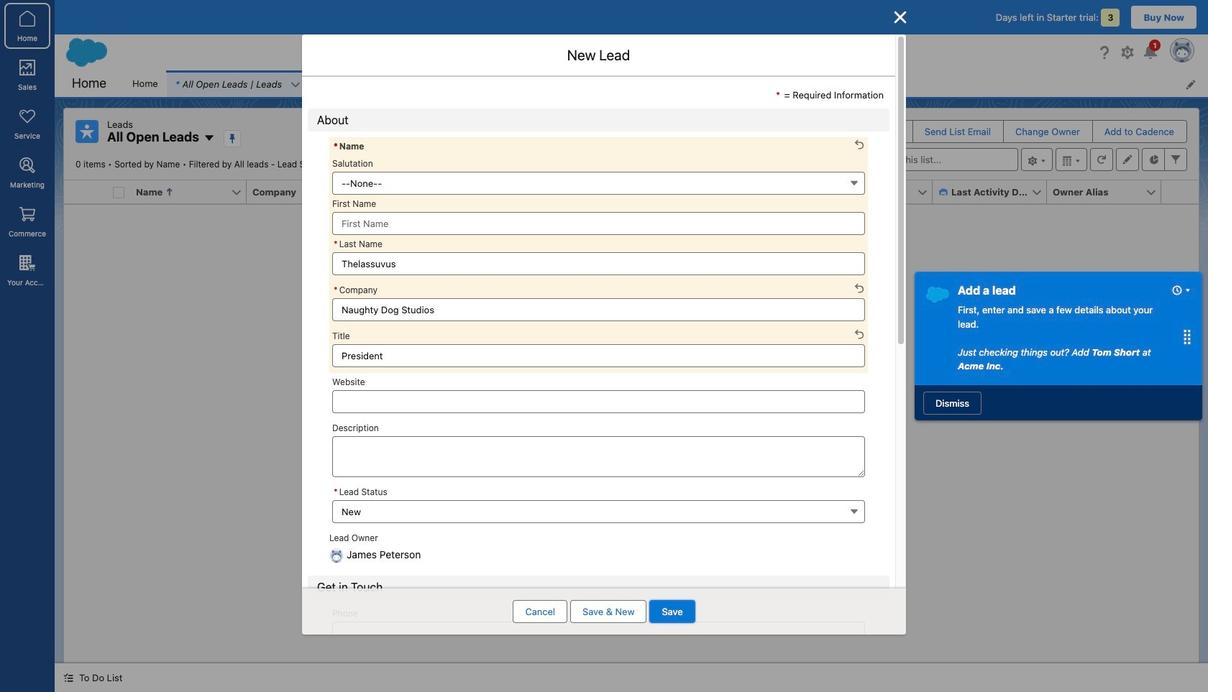 Task type: vqa. For each thing, say whether or not it's contained in the screenshot.
search all contacts list view. 'search box'
no



Task type: describe. For each thing, give the bounding box(es) containing it.
name element
[[130, 181, 255, 204]]

inverse image
[[892, 9, 909, 26]]

0 horizontal spatial text default image
[[307, 79, 317, 89]]

action element
[[1161, 181, 1199, 204]]

action image
[[1161, 181, 1199, 204]]

created date element
[[818, 181, 941, 204]]

Search All Open Leads list view. search field
[[846, 148, 1018, 171]]

item number image
[[64, 181, 107, 204]]

cell inside all open leads|leads|list view element
[[107, 181, 130, 204]]

state/province element
[[361, 181, 484, 204]]

Salutation - Current Selection: --None-- button
[[332, 172, 865, 195]]

all open leads status
[[76, 159, 335, 170]]

owner alias element
[[1047, 181, 1170, 204]]



Task type: locate. For each thing, give the bounding box(es) containing it.
phone element
[[475, 181, 598, 204]]

list
[[124, 70, 1208, 97]]

item number element
[[64, 181, 107, 204]]

cell
[[107, 181, 130, 204]]

0 vertical spatial text default image
[[307, 79, 317, 89]]

Last Name text field
[[332, 252, 865, 275]]

status
[[412, 335, 851, 508]]

status inside all open leads|leads|list view element
[[412, 335, 851, 508]]

email element
[[590, 181, 713, 204]]

First Name text field
[[332, 212, 865, 235]]

None text field
[[332, 298, 865, 321], [332, 344, 865, 367], [332, 390, 865, 413], [332, 436, 865, 477], [332, 298, 865, 321], [332, 344, 865, 367], [332, 390, 865, 413], [332, 436, 865, 477]]

lead status element
[[704, 181, 827, 204]]

select list display image
[[1056, 148, 1087, 171]]

Lead Status - Current Selection: New button
[[332, 500, 865, 523]]

list item
[[167, 70, 324, 97]]

1 vertical spatial text default image
[[939, 187, 949, 197]]

last activity date element
[[933, 181, 1056, 204]]

text default image inside last activity date element
[[939, 187, 949, 197]]

None text field
[[332, 622, 865, 645]]

text default image
[[63, 673, 73, 683]]

list view controls image
[[1021, 148, 1053, 171]]

all open leads|leads|list view element
[[63, 108, 1200, 664]]

company element
[[247, 181, 370, 204]]

1 horizontal spatial text default image
[[939, 187, 949, 197]]

text default image
[[307, 79, 317, 89], [939, 187, 949, 197]]



